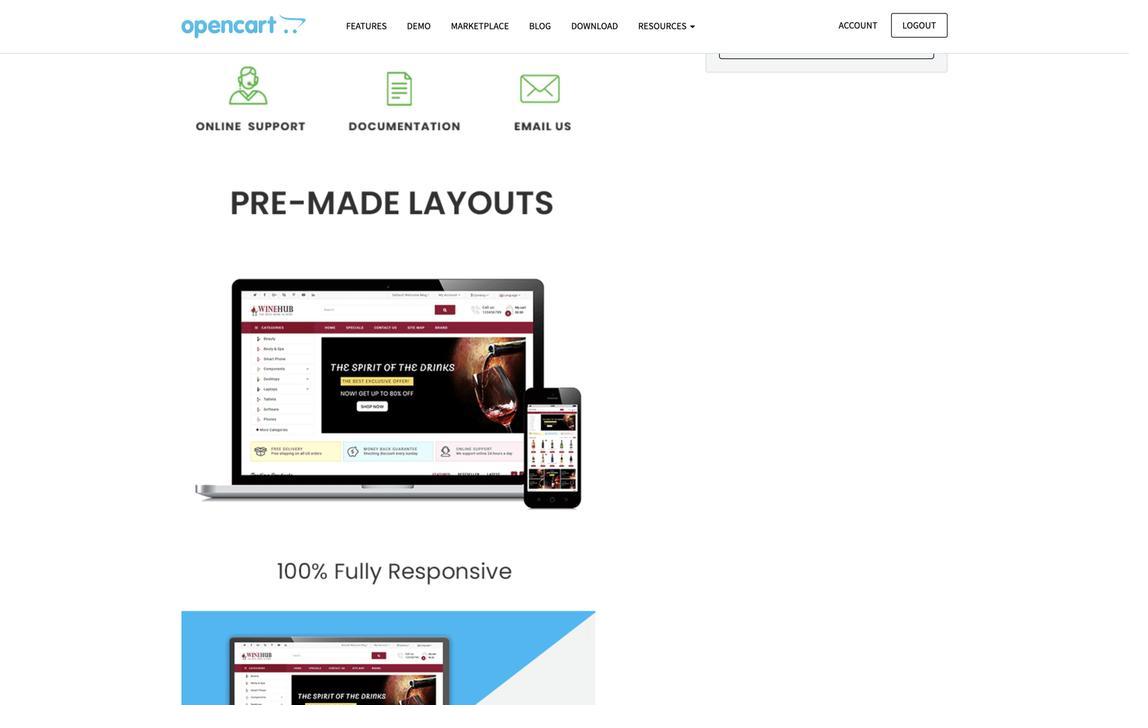 Task type: describe. For each thing, give the bounding box(es) containing it.
demo
[[407, 20, 431, 32]]

demo link
[[397, 14, 441, 38]]

account link
[[828, 13, 889, 38]]

download
[[571, 20, 618, 32]]

logout link
[[891, 13, 948, 38]]

account
[[839, 19, 878, 31]]

marketplace
[[451, 20, 509, 32]]

opencart - winehub opencart responsive theme (bar, restaurant, club) image
[[182, 14, 306, 38]]

resources
[[638, 20, 689, 32]]



Task type: vqa. For each thing, say whether or not it's contained in the screenshot.
Search for extensions and themes text box
no



Task type: locate. For each thing, give the bounding box(es) containing it.
marketplace link
[[441, 14, 519, 38]]

blog link
[[519, 14, 561, 38]]

resources link
[[628, 14, 705, 38]]

logout
[[903, 19, 936, 31]]

blog
[[529, 20, 551, 32]]

download link
[[561, 14, 628, 38]]

features link
[[336, 14, 397, 38]]

features
[[346, 20, 387, 32]]



